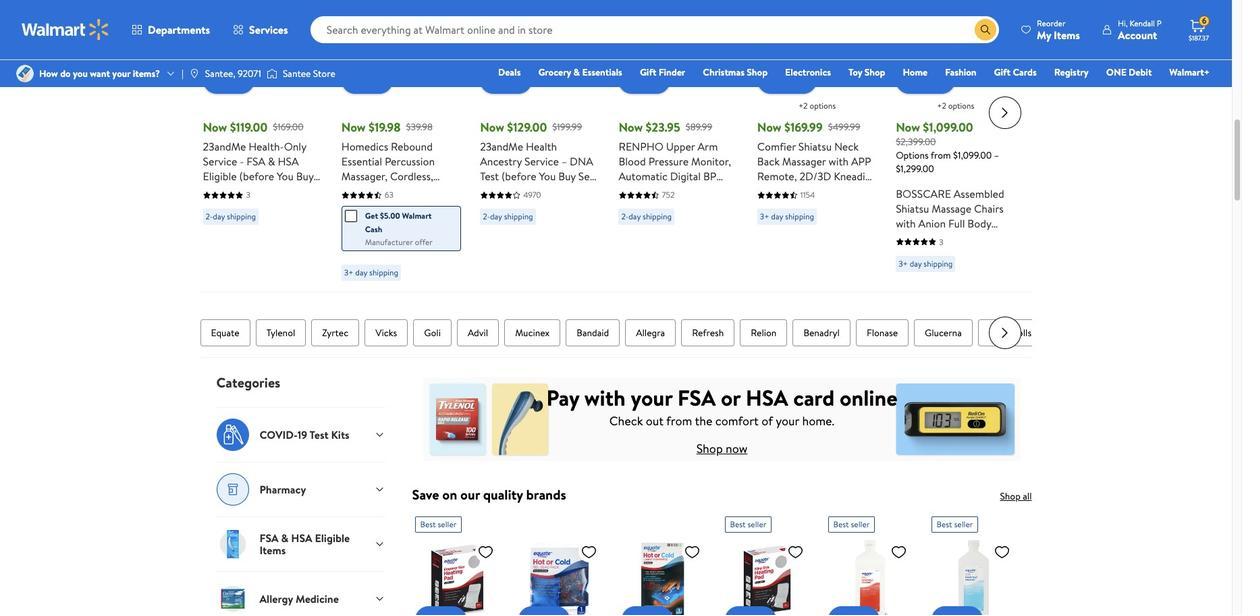 Task type: vqa. For each thing, say whether or not it's contained in the screenshot.
TEST in the Now $119.00 $169.00 23andMe Health-Only Service - FSA & HSA Eligible (before You Buy See Important Test Info Below)
yes



Task type: describe. For each thing, give the bounding box(es) containing it.
test down health
[[529, 184, 548, 199]]

seller for equate 91% isopropyl alcohol antiseptic, 32 fl oz image
[[851, 519, 870, 530]]

next slide for navpills list image
[[989, 317, 1021, 349]]

rebound
[[391, 139, 433, 154]]

flonase link
[[856, 320, 909, 347]]

& inside the now $119.00 $169.00 23andme health-only service - fsa & hsa eligible (before you buy see important test info below)
[[268, 154, 275, 169]]

Walmart Site-Wide search field
[[310, 16, 999, 43]]

– inside now $1,099.00 $2,399.00 options from $1,099.00 – $1,299.00
[[994, 148, 999, 162]]

hsa inside pay with your fsa or hsa card online check out from the comfort of your home.
[[746, 383, 788, 412]]

the
[[695, 412, 713, 429]]

23andme for $119.00
[[203, 139, 246, 154]]

2- for now $23.95
[[621, 211, 629, 222]]

santee,
[[205, 67, 235, 80]]

options for now $169.99
[[810, 100, 836, 112]]

best for equate xxl electric heating pad, 6 heat settings with auto shut off, 18 x 33 in image
[[420, 519, 436, 530]]

ancestry
[[480, 154, 522, 169]]

app
[[851, 154, 871, 169]]

0 vertical spatial 3
[[246, 189, 250, 201]]

now for $169.99
[[757, 119, 782, 136]]

back
[[757, 154, 780, 169]]

debit
[[1129, 65, 1152, 79]]

comfier
[[757, 139, 796, 154]]

add button for now $19.98
[[341, 67, 393, 94]]

tylenol link
[[256, 320, 306, 347]]

registry link
[[1048, 65, 1095, 80]]

test inside dropdown button
[[310, 427, 329, 442]]

add to cart image for equate xxl electric heating pad, 6 heat settings with auto shut off, 18 x 33 in image
[[420, 612, 436, 615]]

shop left now
[[696, 440, 723, 457]]

shop right toy at the right of the page
[[865, 65, 885, 79]]

from inside pay with your fsa or hsa card online check out from the comfort of your home.
[[666, 412, 692, 429]]

dr. scholls
[[989, 326, 1032, 340]]

covid-
[[260, 427, 298, 442]]

equate xxl electric heating pad, 6 heat settings with auto shut off, 18 x 33 in image
[[415, 538, 499, 615]]

brands
[[526, 486, 566, 504]]

home inside now $23.95 $89.99 renpho upper arm blood pressure monitor, automatic digital bp machine blood pressure cuffs with speaker, extra large cuff, lcd display, 2 users, 240 recordings for home office travel parents pregnancy
[[635, 243, 664, 258]]

(before inside the now $119.00 $169.00 23andme health-only service - fsa & hsa eligible (before you buy see important test info below)
[[239, 169, 274, 184]]

$39.98
[[406, 120, 433, 134]]

recliner
[[896, 231, 934, 246]]

4970
[[523, 189, 541, 201]]

deals link
[[492, 65, 527, 80]]

card
[[793, 383, 835, 412]]

& for fsa
[[281, 531, 289, 545]]

6
[[1202, 15, 1207, 26]]

cordless,
[[390, 169, 433, 184]]

3+ day shipping for $19.98
[[344, 267, 398, 278]]

one debit link
[[1100, 65, 1158, 80]]

options link for now $169.99
[[757, 67, 817, 94]]

options for now $169.99
[[768, 73, 806, 88]]

240
[[658, 228, 677, 243]]

shipping down 4970
[[504, 211, 533, 222]]

renpho upper arm blood pressure monitor, automatic digital bp machine blood pressure cuffs with speaker, extra large cuff, lcd display, 2 users, 240 recordings for home office travel parents pregnancy image
[[619, 0, 738, 83]]

2-day shipping for $119.00
[[206, 211, 256, 222]]

1 vertical spatial $1,099.00
[[953, 148, 992, 162]]

92071
[[238, 67, 261, 80]]

– inside now $129.00 $199.99 23andme health ancestry service – dna test (before you buy see important test info below)
[[561, 154, 567, 169]]

equate 91% isopropyl alcohol antiseptic, 32 fl oz image
[[828, 538, 912, 615]]

add button for now $119.00
[[203, 67, 255, 94]]

gift cards link
[[988, 65, 1043, 80]]

for
[[619, 243, 633, 258]]

important inside now $129.00 $199.99 23andme health ancestry service – dna test (before you buy see important test info below)
[[480, 184, 527, 199]]

renpho
[[619, 139, 664, 154]]

below)
[[480, 199, 511, 214]]

allegra
[[636, 326, 665, 340]]

23andme health-only service - fsa & hsa eligible (before you buy see important test info below) image
[[203, 0, 323, 83]]

health
[[526, 139, 557, 154]]

0 horizontal spatial pressure
[[649, 154, 689, 169]]

now for $129.00
[[480, 119, 504, 136]]

hi, kendall p account
[[1118, 17, 1162, 42]]

equate link
[[200, 320, 250, 347]]

 image for how do you want your items?
[[16, 65, 34, 82]]

toy
[[849, 65, 862, 79]]

finder
[[659, 65, 685, 79]]

$5.00
[[380, 210, 400, 222]]

manufacturer
[[365, 237, 413, 248]]

add to favorites list, equate 70% isopropyl alcohol antiseptic, 32 fl oz image
[[994, 544, 1010, 561]]

compression
[[797, 199, 858, 214]]

mucinex link
[[504, 320, 561, 347]]

massage inside bosscare assembled shiatsu massage chairs with anion full body recliner sl-track, thai stretch black
[[932, 201, 972, 216]]

add button for now $129.00
[[480, 67, 532, 94]]

now
[[726, 440, 748, 457]]

vicks
[[376, 326, 397, 340]]

shop right christmas
[[747, 65, 768, 79]]

add for now $129.00
[[502, 73, 521, 88]]

product group containing now $23.95
[[619, 0, 738, 286]]

now $23.95 $89.99 renpho upper arm blood pressure monitor, automatic digital bp machine blood pressure cuffs with speaker, extra large cuff, lcd display, 2 users, 240 recordings for home office travel parents pregnancy
[[619, 119, 736, 273]]

23andme for $129.00
[[480, 139, 523, 154]]

add to cart image inside add button
[[624, 72, 640, 89]]

how do you want your items?
[[39, 67, 160, 80]]

test up below) at left top
[[480, 169, 499, 184]]

santee store
[[283, 67, 335, 80]]

3+ for $169.99
[[760, 211, 769, 222]]

lcd
[[673, 214, 694, 228]]

reorder
[[1037, 17, 1066, 29]]

best seller for equate 70% isopropyl alcohol antiseptic, 32 fl oz image on the right bottom of page
[[937, 519, 973, 530]]

toy shop link
[[843, 65, 891, 80]]

add to favorites list, equate reusable hot or cold large compress, 8"x12" image
[[684, 544, 700, 561]]

0 horizontal spatial your
[[112, 67, 131, 80]]

+2 options for now $169.99
[[799, 100, 836, 112]]

advil link
[[457, 320, 499, 347]]

fsa inside the now $119.00 $169.00 23andme health-only service - fsa & hsa eligible (before you buy see important test info below)
[[247, 154, 265, 169]]

get $5.00 walmart cash
[[365, 210, 432, 235]]

glucerna
[[925, 326, 962, 340]]

2 horizontal spatial 3+ day shipping
[[899, 258, 953, 269]]

product group containing now $129.00
[[480, 0, 600, 286]]

add to favorites list, equate multi-purpose hot or cold gel bead pack, 4.5" x 7.75" image
[[581, 544, 597, 561]]

home link
[[897, 65, 934, 80]]

parents
[[619, 258, 654, 273]]

santee
[[283, 67, 311, 80]]

automatic
[[619, 169, 668, 184]]

registry
[[1054, 65, 1089, 79]]

santee, 92071
[[205, 67, 261, 80]]

zyrtec link
[[311, 320, 359, 347]]

1 horizontal spatial your
[[631, 383, 672, 412]]

add to cart image for equate reusable hot or cold large compress, 8"x12" image
[[627, 612, 643, 615]]

mucinex
[[515, 326, 550, 340]]

service for $129.00
[[525, 154, 559, 169]]

add for now $19.98
[[363, 73, 382, 88]]

speaker,
[[670, 199, 709, 214]]

machine
[[619, 184, 658, 199]]

departments
[[148, 22, 210, 37]]

options for now $1,099.00
[[907, 73, 945, 88]]

info inside the now $119.00 $169.00 23andme health-only service - fsa & hsa eligible (before you buy see important test info below)
[[293, 184, 312, 199]]

seat
[[757, 214, 778, 228]]

with inside now $169.99 $499.99 comfier shiatsu neck back massager with app remote, 2d/3d kneading massage chair pad, heating compression seat cushion massagers, ideal gifts
[[829, 154, 849, 169]]

tylenol
[[266, 326, 295, 340]]

hsa inside the now $119.00 $169.00 23andme health-only service - fsa & hsa eligible (before you buy see important test info below)
[[278, 154, 299, 169]]

p
[[1157, 17, 1162, 29]]

1 horizontal spatial home
[[903, 65, 928, 79]]

digital
[[670, 169, 701, 184]]

important inside the now $119.00 $169.00 23andme health-only service - fsa & hsa eligible (before you buy see important test info below)
[[223, 184, 270, 199]]

fsa & hsa eligible items
[[260, 531, 350, 558]]

bandaid
[[577, 326, 609, 340]]

extra
[[711, 199, 736, 214]]

Get $5.00 Walmart Cash checkbox
[[345, 210, 357, 222]]

fsa inside fsa & hsa eligible items
[[260, 531, 279, 545]]

kendall
[[1130, 17, 1155, 29]]

walmart image
[[22, 19, 109, 41]]

best for equate 70% isopropyl alcohol antiseptic, 32 fl oz image on the right bottom of page
[[937, 519, 952, 530]]

seller for equate xxl electric heating pad, 6 heat settings with auto shut off, 18 x 33 in image
[[438, 519, 457, 530]]

on
[[442, 486, 457, 504]]

gift for gift finder
[[640, 65, 656, 79]]

options for now $1,099.00
[[948, 100, 974, 112]]

3+ day shipping for $169.99
[[760, 211, 814, 222]]

see inside the now $119.00 $169.00 23andme health-only service - fsa & hsa eligible (before you buy see important test info below)
[[203, 184, 220, 199]]

product group containing now $19.98
[[341, 0, 461, 286]]

deals
[[498, 65, 521, 79]]

stretch
[[896, 246, 931, 260]]

add to cart image for equate 91% isopropyl alcohol antiseptic, 32 fl oz image
[[833, 612, 850, 615]]

2 horizontal spatial 3+
[[899, 258, 908, 269]]

get $5.00 walmart cash walmart plus, element
[[345, 210, 450, 237]]

electronics
[[785, 65, 831, 79]]

account
[[1118, 27, 1157, 42]]

cushion
[[781, 214, 818, 228]]

equate
[[211, 326, 239, 340]]

remote,
[[757, 169, 797, 184]]

benadryl
[[804, 326, 840, 340]]

all
[[1023, 490, 1032, 503]]

you inside the now $119.00 $169.00 23andme health-only service - fsa & hsa eligible (before you buy see important test info below)
[[277, 169, 294, 184]]

shiatsu inside now $169.99 $499.99 comfier shiatsu neck back massager with app remote, 2d/3d kneading massage chair pad, heating compression seat cushion massagers, ideal gifts
[[799, 139, 832, 154]]

752
[[662, 189, 675, 201]]

now $119.00 $169.00 23andme health-only service - fsa & hsa eligible (before you buy see important test info below)
[[203, 119, 314, 214]]

now for $23.95
[[619, 119, 643, 136]]

thai
[[980, 231, 999, 246]]



Task type: locate. For each thing, give the bounding box(es) containing it.
allergy
[[260, 591, 293, 606]]

add to cart image
[[624, 72, 640, 89], [420, 612, 436, 615], [524, 612, 540, 615], [627, 612, 643, 615], [833, 612, 850, 615]]

2 2- from the left
[[483, 211, 490, 222]]

equate xl electric heating pad, 6 heat settings with auto shut off, 12 x 24 in image
[[725, 538, 809, 615]]

1 vertical spatial hsa
[[746, 383, 788, 412]]

buy down $199.99
[[558, 169, 576, 184]]

0 horizontal spatial options
[[810, 100, 836, 112]]

0 vertical spatial eligible
[[203, 169, 237, 184]]

dr.
[[989, 326, 1001, 340]]

massager,
[[341, 169, 388, 184]]

0 horizontal spatial blood
[[619, 154, 646, 169]]

23andme health   ancestry service – dna test (before you buy see important test info below) image
[[480, 0, 600, 83]]

1 vertical spatial fsa
[[678, 383, 716, 412]]

info down only
[[293, 184, 312, 199]]

1 vertical spatial &
[[268, 154, 275, 169]]

5 now from the left
[[757, 119, 782, 136]]

from
[[931, 148, 951, 162], [666, 412, 692, 429]]

options link right toy shop link
[[896, 67, 956, 94]]

1 you from the left
[[277, 169, 294, 184]]

comfier shiatsu neck back massager with app remote, 2d/3d kneading massage chair pad, heating compression seat cushion massagers, ideal gifts image
[[757, 0, 877, 83]]

hsa down the $169.00
[[278, 154, 299, 169]]

3+ down get $5.00 walmart cash option
[[344, 267, 353, 278]]

2 2-day shipping from the left
[[483, 211, 533, 222]]

shipping down - on the left top
[[227, 211, 256, 222]]

1 horizontal spatial 2-
[[483, 211, 490, 222]]

0 vertical spatial pressure
[[649, 154, 689, 169]]

gift left cards
[[994, 65, 1011, 79]]

gift finder link
[[634, 65, 692, 80]]

buy down only
[[296, 169, 314, 184]]

1 horizontal spatial 23andme
[[480, 139, 523, 154]]

2d/3d
[[800, 169, 831, 184]]

options left fashion
[[907, 73, 945, 88]]

refresh link
[[681, 320, 735, 347]]

out
[[646, 412, 664, 429]]

0 vertical spatial home
[[903, 65, 928, 79]]

3+
[[760, 211, 769, 222], [899, 258, 908, 269], [344, 267, 353, 278]]

hsa inside fsa & hsa eligible items
[[291, 531, 312, 545]]

add to favorites list, equate xl electric heating pad, 6 heat settings with auto shut off, 12 x 24 in image
[[788, 544, 804, 561]]

1 horizontal spatial 3+
[[760, 211, 769, 222]]

recordings
[[680, 228, 732, 243]]

options up '$169.99'
[[810, 100, 836, 112]]

0 horizontal spatial +2
[[799, 100, 808, 112]]

hi,
[[1118, 17, 1128, 29]]

product group containing now $1,099.00
[[896, 0, 1016, 286]]

2 23andme from the left
[[480, 139, 523, 154]]

add button for now $23.95
[[619, 67, 670, 94]]

now for $19.98
[[341, 119, 366, 136]]

christmas shop link
[[697, 65, 774, 80]]

0 vertical spatial hsa
[[278, 154, 299, 169]]

1 horizontal spatial massage
[[932, 201, 972, 216]]

kneading
[[834, 169, 877, 184]]

now inside now $1,099.00 $2,399.00 options from $1,099.00 – $1,299.00
[[896, 119, 920, 136]]

1 (before from the left
[[239, 169, 274, 184]]

4 seller from the left
[[954, 519, 973, 530]]

2 +2 from the left
[[937, 100, 946, 112]]

with inside bosscare assembled shiatsu massage chairs with anion full body recliner sl-track, thai stretch black
[[896, 216, 916, 231]]

add left grocery on the top left
[[502, 73, 521, 88]]

fsa right - on the left top
[[247, 154, 265, 169]]

 image right |
[[189, 68, 200, 79]]

best seller for equate 91% isopropyl alcohol antiseptic, 32 fl oz image
[[833, 519, 870, 530]]

Search search field
[[310, 16, 999, 43]]

0 vertical spatial &
[[574, 65, 580, 79]]

3 add button from the left
[[480, 67, 532, 94]]

add right essentials
[[640, 73, 660, 88]]

save
[[412, 486, 439, 504]]

pharmacy button
[[216, 462, 385, 517]]

flonase
[[867, 326, 898, 340]]

2 vertical spatial hsa
[[291, 531, 312, 545]]

 image
[[16, 65, 34, 82], [267, 67, 277, 80], [189, 68, 200, 79]]

with right pay
[[584, 383, 626, 412]]

eligible
[[203, 169, 237, 184], [315, 531, 350, 545]]

do
[[60, 67, 71, 80]]

shop now link
[[696, 440, 748, 457]]

now for $1,099.00
[[896, 119, 920, 136]]

best for equate xl electric heating pad, 6 heat settings with auto shut off, 12 x 24 in "image"
[[730, 519, 746, 530]]

1 horizontal spatial buy
[[558, 169, 576, 184]]

chairs
[[974, 201, 1004, 216]]

0 horizontal spatial gift
[[640, 65, 656, 79]]

1 vertical spatial 3
[[939, 236, 944, 248]]

options link up '$169.99'
[[757, 67, 817, 94]]

1 options from the left
[[810, 100, 836, 112]]

1 horizontal spatial see
[[578, 169, 596, 184]]

add to cart image for now $129.00
[[486, 72, 502, 89]]

1 horizontal spatial info
[[551, 184, 569, 199]]

+2 options for now $1,099.00
[[937, 100, 974, 112]]

service inside the now $119.00 $169.00 23andme health-only service - fsa & hsa eligible (before you buy see important test info below)
[[203, 154, 237, 169]]

seller down on at the bottom left of the page
[[438, 519, 457, 530]]

massage up sl-
[[932, 201, 972, 216]]

options inside now $1,099.00 $2,399.00 options from $1,099.00 – $1,299.00
[[896, 148, 929, 162]]

pressure down 'monitor,'
[[691, 184, 731, 199]]

1 horizontal spatial pressure
[[691, 184, 731, 199]]

1 horizontal spatial 2-day shipping
[[483, 211, 533, 222]]

shipping down sl-
[[924, 258, 953, 269]]

info
[[293, 184, 312, 199], [551, 184, 569, 199]]

$169.99
[[784, 119, 823, 136]]

our
[[460, 486, 480, 504]]

add button up $23.95
[[619, 67, 670, 94]]

0 horizontal spatial –
[[561, 154, 567, 169]]

now left $129.00
[[480, 119, 504, 136]]

items up 'allergy'
[[260, 543, 286, 558]]

categories
[[216, 374, 280, 392]]

1 add from the left
[[224, 73, 244, 88]]

add button right store
[[341, 67, 393, 94]]

– left "dna"
[[561, 154, 567, 169]]

product group
[[203, 0, 323, 286], [341, 0, 461, 286], [480, 0, 600, 286], [619, 0, 738, 286], [757, 0, 877, 286], [896, 0, 1016, 286], [415, 511, 499, 615], [725, 511, 809, 615], [828, 511, 912, 615], [931, 511, 1016, 615]]

add to cart image for now $19.98
[[347, 72, 363, 89]]

3 add from the left
[[502, 73, 521, 88]]

0 horizontal spatial 23andme
[[203, 139, 246, 154]]

health-
[[249, 139, 284, 154]]

options link for now $1,099.00
[[896, 67, 956, 94]]

1 horizontal spatial you
[[539, 169, 556, 184]]

bosscare
[[896, 186, 951, 201]]

+2 options
[[799, 100, 836, 112], [937, 100, 974, 112]]

add to cart image
[[208, 72, 224, 89], [347, 72, 363, 89], [486, 72, 502, 89], [730, 612, 746, 615], [937, 612, 953, 615]]

blood up "machine"
[[619, 154, 646, 169]]

buy
[[296, 169, 314, 184], [558, 169, 576, 184]]

0 horizontal spatial options link
[[757, 67, 817, 94]]

display,
[[697, 214, 733, 228]]

1 seller from the left
[[438, 519, 457, 530]]

1 vertical spatial from
[[666, 412, 692, 429]]

2 best seller from the left
[[730, 519, 767, 530]]

best up equate xl electric heating pad, 6 heat settings with auto shut off, 12 x 24 in "image"
[[730, 519, 746, 530]]

0 vertical spatial from
[[931, 148, 951, 162]]

seller up equate xl electric heating pad, 6 heat settings with auto shut off, 12 x 24 in "image"
[[748, 519, 767, 530]]

shipping down manufacturer
[[369, 267, 398, 278]]

1 horizontal spatial  image
[[189, 68, 200, 79]]

hsa
[[278, 154, 299, 169], [746, 383, 788, 412], [291, 531, 312, 545]]

0 vertical spatial massage
[[757, 184, 797, 199]]

0 horizontal spatial buy
[[296, 169, 314, 184]]

2 options link from the left
[[896, 67, 956, 94]]

1 vertical spatial pressure
[[691, 184, 731, 199]]

+2 for now $1,099.00
[[937, 100, 946, 112]]

2 service from the left
[[525, 154, 559, 169]]

3 right below)
[[246, 189, 250, 201]]

1 horizontal spatial shiatsu
[[896, 201, 929, 216]]

4 best from the left
[[937, 519, 952, 530]]

0 horizontal spatial shiatsu
[[799, 139, 832, 154]]

now up comfier
[[757, 119, 782, 136]]

from inside now $1,099.00 $2,399.00 options from $1,099.00 – $1,299.00
[[931, 148, 951, 162]]

cards
[[1013, 65, 1037, 79]]

best seller for equate xxl electric heating pad, 6 heat settings with auto shut off, 18 x 33 in image
[[420, 519, 457, 530]]

pressure up 752
[[649, 154, 689, 169]]

0 horizontal spatial 3+
[[344, 267, 353, 278]]

best for equate 91% isopropyl alcohol antiseptic, 32 fl oz image
[[833, 519, 849, 530]]

seller for equate 70% isopropyl alcohol antiseptic, 32 fl oz image on the right bottom of page
[[954, 519, 973, 530]]

covid-19 test kits
[[260, 427, 350, 442]]

eligible inside fsa & hsa eligible items
[[315, 531, 350, 545]]

0 vertical spatial shiatsu
[[799, 139, 832, 154]]

test inside the now $119.00 $169.00 23andme health-only service - fsa & hsa eligible (before you buy see important test info below)
[[272, 184, 291, 199]]

bosscare assembled shiatsu massage chairs with anion full body recliner sl-track, thai stretch black image
[[896, 0, 1016, 83]]

6 now from the left
[[896, 119, 920, 136]]

3 2- from the left
[[621, 211, 629, 222]]

 image for santee, 92071
[[189, 68, 200, 79]]

add
[[224, 73, 244, 88], [363, 73, 382, 88], [502, 73, 521, 88], [640, 73, 660, 88]]

best down save
[[420, 519, 436, 530]]

hsa down pharmacy dropdown button
[[291, 531, 312, 545]]

items inside fsa & hsa eligible items
[[260, 543, 286, 558]]

& for grocery
[[574, 65, 580, 79]]

2- for now $129.00
[[483, 211, 490, 222]]

shiatsu
[[799, 139, 832, 154], [896, 201, 929, 216]]

1 vertical spatial home
[[635, 243, 664, 258]]

1 info from the left
[[293, 184, 312, 199]]

 image left how
[[16, 65, 34, 82]]

0 horizontal spatial from
[[666, 412, 692, 429]]

1 now from the left
[[203, 119, 227, 136]]

2 buy from the left
[[558, 169, 576, 184]]

2 you from the left
[[539, 169, 556, 184]]

service inside now $129.00 $199.99 23andme health ancestry service – dna test (before you buy see important test info below)
[[525, 154, 559, 169]]

pharmacy
[[260, 482, 306, 497]]

3 now from the left
[[480, 119, 504, 136]]

gifts
[[782, 228, 805, 243]]

service for $119.00
[[203, 154, 237, 169]]

percussion
[[385, 154, 435, 169]]

1 horizontal spatial items
[[1054, 27, 1080, 42]]

items right 'my'
[[1054, 27, 1080, 42]]

0 horizontal spatial 2-day shipping
[[206, 211, 256, 222]]

add to favorites list, equate 91% isopropyl alcohol antiseptic, 32 fl oz image
[[891, 544, 907, 561]]

4 best seller from the left
[[937, 519, 973, 530]]

1 2-day shipping from the left
[[206, 211, 256, 222]]

cuff,
[[647, 214, 671, 228]]

+2 options down fashion
[[937, 100, 974, 112]]

1 horizontal spatial 3
[[939, 236, 944, 248]]

now inside the now $119.00 $169.00 23andme health-only service - fsa & hsa eligible (before you buy see important test info below)
[[203, 119, 227, 136]]

goli
[[424, 326, 441, 340]]

home right for
[[635, 243, 664, 258]]

1 horizontal spatial options
[[948, 100, 974, 112]]

your right of
[[776, 412, 799, 429]]

from left the
[[666, 412, 692, 429]]

0 horizontal spatial +2 options
[[799, 100, 836, 112]]

1 horizontal spatial blood
[[661, 184, 688, 199]]

with inside now $23.95 $89.99 renpho upper arm blood pressure monitor, automatic digital bp machine blood pressure cuffs with speaker, extra large cuff, lcd display, 2 users, 240 recordings for home office travel parents pregnancy
[[647, 199, 667, 214]]

 image right 92071
[[267, 67, 277, 80]]

1 +2 options from the left
[[799, 100, 836, 112]]

+2 options up '$169.99'
[[799, 100, 836, 112]]

1154
[[801, 189, 815, 201]]

equate 70% isopropyl alcohol antiseptic, 32 fl oz image
[[931, 538, 1016, 615]]

2 seller from the left
[[748, 519, 767, 530]]

gift for gift cards
[[994, 65, 1011, 79]]

3+ up ideal
[[760, 211, 769, 222]]

now $1,099.00 $2,399.00 options from $1,099.00 – $1,299.00
[[896, 119, 999, 175]]

now $19.98 $39.98 homedics rebound essential percussion massager, cordless, rechargeable
[[341, 119, 435, 199]]

best seller for equate xl electric heating pad, 6 heat settings with auto shut off, 12 x 24 in "image"
[[730, 519, 767, 530]]

info right 4970
[[551, 184, 569, 199]]

1 vertical spatial blood
[[661, 184, 688, 199]]

0 vertical spatial fsa
[[247, 154, 265, 169]]

essential
[[341, 154, 382, 169]]

0 horizontal spatial  image
[[16, 65, 34, 82]]

cuffs
[[619, 199, 644, 214]]

hsa right or
[[746, 383, 788, 412]]

2 add from the left
[[363, 73, 382, 88]]

1 horizontal spatial from
[[931, 148, 951, 162]]

1 best from the left
[[420, 519, 436, 530]]

0 horizontal spatial 2-
[[206, 211, 213, 222]]

1 buy from the left
[[296, 169, 314, 184]]

users,
[[627, 228, 656, 243]]

1 horizontal spatial &
[[281, 531, 289, 545]]

next slide for product carousel list image
[[989, 97, 1021, 129]]

add to cart image for now $119.00
[[208, 72, 224, 89]]

services button
[[222, 14, 300, 46]]

shop left all
[[1000, 490, 1021, 503]]

3 best seller from the left
[[833, 519, 870, 530]]

2 horizontal spatial 2-day shipping
[[621, 211, 672, 222]]

1 23andme from the left
[[203, 139, 246, 154]]

now up $1,299.00
[[896, 119, 920, 136]]

add to favorites list, equate xxl electric heating pad, 6 heat settings with auto shut off, 18 x 33 in image
[[478, 544, 494, 561]]

options
[[768, 73, 806, 88], [907, 73, 945, 88], [896, 148, 929, 162]]

0 horizontal spatial eligible
[[203, 169, 237, 184]]

add for now $23.95
[[640, 73, 660, 88]]

equate multi-purpose hot or cold gel bead pack, 4.5" x 7.75" image
[[518, 538, 603, 615]]

1 horizontal spatial +2
[[937, 100, 946, 112]]

pay
[[547, 383, 579, 412]]

2-day shipping down - on the left top
[[206, 211, 256, 222]]

now left $119.00
[[203, 119, 227, 136]]

with left app
[[829, 154, 849, 169]]

0 vertical spatial items
[[1054, 27, 1080, 42]]

search icon image
[[980, 24, 991, 35]]

2 gift from the left
[[994, 65, 1011, 79]]

home left fashion link
[[903, 65, 928, 79]]

$199.99
[[552, 120, 582, 134]]

homedics rebound essential percussion massager, cordless, rechargeable image
[[341, 0, 461, 83]]

0 horizontal spatial &
[[268, 154, 275, 169]]

1 add button from the left
[[203, 67, 255, 94]]

massage inside now $169.99 $499.99 comfier shiatsu neck back massager with app remote, 2d/3d kneading massage chair pad, heating compression seat cushion massagers, ideal gifts
[[757, 184, 797, 199]]

seller
[[438, 519, 457, 530], [748, 519, 767, 530], [851, 519, 870, 530], [954, 519, 973, 530]]

0 horizontal spatial you
[[277, 169, 294, 184]]

$169.00
[[273, 120, 304, 134]]

product group containing now $169.99
[[757, 0, 877, 286]]

(before inside now $129.00 $199.99 23andme health ancestry service – dna test (before you buy see important test info below)
[[502, 169, 536, 184]]

0 horizontal spatial service
[[203, 154, 237, 169]]

3+ for $19.98
[[344, 267, 353, 278]]

1 vertical spatial massage
[[932, 201, 972, 216]]

1 horizontal spatial +2 options
[[937, 100, 974, 112]]

from up bosscare
[[931, 148, 951, 162]]

kits
[[331, 427, 350, 442]]

4 add from the left
[[640, 73, 660, 88]]

you down only
[[277, 169, 294, 184]]

1 horizontal spatial service
[[525, 154, 559, 169]]

walmart+
[[1170, 65, 1210, 79]]

$1,099.00 up assembled
[[953, 148, 992, 162]]

chair
[[800, 184, 825, 199]]

service
[[203, 154, 237, 169], [525, 154, 559, 169]]

with inside pay with your fsa or hsa card online check out from the comfort of your home.
[[584, 383, 626, 412]]

comfort
[[716, 412, 759, 429]]

service up 4970
[[525, 154, 559, 169]]

& inside fsa & hsa eligible items
[[281, 531, 289, 545]]

best seller up equate 91% isopropyl alcohol antiseptic, 32 fl oz image
[[833, 519, 870, 530]]

1 vertical spatial eligible
[[315, 531, 350, 545]]

allegra link
[[625, 320, 676, 347]]

1 important from the left
[[223, 184, 270, 199]]

2 best from the left
[[730, 519, 746, 530]]

christmas
[[703, 65, 745, 79]]

now for $119.00
[[203, 119, 227, 136]]

$1,099.00 up $1,299.00
[[923, 119, 973, 136]]

add for now $119.00
[[224, 73, 244, 88]]

fsa inside pay with your fsa or hsa card online check out from the comfort of your home.
[[678, 383, 716, 412]]

2 horizontal spatial  image
[[267, 67, 277, 80]]

buy inside now $129.00 $199.99 23andme health ancestry service – dna test (before you buy see important test info below)
[[558, 169, 576, 184]]

19
[[298, 427, 307, 442]]

massager
[[782, 154, 826, 169]]

4 add button from the left
[[619, 67, 670, 94]]

0 horizontal spatial 3
[[246, 189, 250, 201]]

1 2- from the left
[[206, 211, 213, 222]]

quality
[[483, 486, 523, 504]]

with right cuffs
[[647, 199, 667, 214]]

2-day shipping for $129.00
[[483, 211, 533, 222]]

pay with your fsa or hsa card online. check out from the comfort of your home.  shop now. image
[[423, 378, 1021, 461]]

1 horizontal spatial eligible
[[315, 531, 350, 545]]

store
[[313, 67, 335, 80]]

3+ day shipping down manufacturer
[[344, 267, 398, 278]]

4 now from the left
[[619, 119, 643, 136]]

2 horizontal spatial your
[[776, 412, 799, 429]]

see inside now $129.00 $199.99 23andme health ancestry service – dna test (before you buy see important test info below)
[[578, 169, 596, 184]]

fsa & hsa eligible items button
[[216, 517, 385, 571]]

& right grocery on the top left
[[574, 65, 580, 79]]

you inside now $129.00 $199.99 23andme health ancestry service – dna test (before you buy see important test info below)
[[539, 169, 556, 184]]

best seller up equate xl electric heating pad, 6 heat settings with auto shut off, 12 x 24 in "image"
[[730, 519, 767, 530]]

$1,099.00
[[923, 119, 973, 136], [953, 148, 992, 162]]

toy shop
[[849, 65, 885, 79]]

now inside now $23.95 $89.99 renpho upper arm blood pressure monitor, automatic digital bp machine blood pressure cuffs with speaker, extra large cuff, lcd display, 2 users, 240 recordings for home office travel parents pregnancy
[[619, 119, 643, 136]]

now up renpho
[[619, 119, 643, 136]]

2 important from the left
[[480, 184, 527, 199]]

goli link
[[413, 320, 452, 347]]

2 vertical spatial fsa
[[260, 531, 279, 545]]

2 horizontal spatial 2-
[[621, 211, 629, 222]]

test down only
[[272, 184, 291, 199]]

items inside reorder my items
[[1054, 27, 1080, 42]]

& down "pharmacy"
[[281, 531, 289, 545]]

(before down the health-
[[239, 169, 274, 184]]

3 seller from the left
[[851, 519, 870, 530]]

now inside now $19.98 $39.98 homedics rebound essential percussion massager, cordless, rechargeable
[[341, 119, 366, 136]]

1 horizontal spatial important
[[480, 184, 527, 199]]

+2 down fashion
[[937, 100, 946, 112]]

23andme inside the now $119.00 $169.00 23andme health-only service - fsa & hsa eligible (before you buy see important test info below)
[[203, 139, 246, 154]]

add up $19.98
[[363, 73, 382, 88]]

items?
[[133, 67, 160, 80]]

shipping up gifts
[[785, 211, 814, 222]]

1 service from the left
[[203, 154, 237, 169]]

1 best seller from the left
[[420, 519, 457, 530]]

0 horizontal spatial home
[[635, 243, 664, 258]]

info inside now $129.00 $199.99 23andme health ancestry service – dna test (before you buy see important test info below)
[[551, 184, 569, 199]]

1 horizontal spatial (before
[[502, 169, 536, 184]]

of
[[762, 412, 773, 429]]

2 options from the left
[[948, 100, 974, 112]]

you up 4970
[[539, 169, 556, 184]]

1 horizontal spatial options link
[[896, 67, 956, 94]]

& left only
[[268, 154, 275, 169]]

3+ down recliner in the top right of the page
[[899, 258, 908, 269]]

 image for santee store
[[267, 67, 277, 80]]

add up $119.00
[[224, 73, 244, 88]]

2-day shipping for $23.95
[[621, 211, 672, 222]]

you
[[73, 67, 88, 80]]

shiatsu inside bosscare assembled shiatsu massage chairs with anion full body recliner sl-track, thai stretch black
[[896, 201, 929, 216]]

with left anion
[[896, 216, 916, 231]]

important down ancestry
[[480, 184, 527, 199]]

23andme inside now $129.00 $199.99 23andme health ancestry service – dna test (before you buy see important test info below)
[[480, 139, 523, 154]]

0 horizontal spatial see
[[203, 184, 220, 199]]

3 down anion
[[939, 236, 944, 248]]

seller up equate 70% isopropyl alcohol antiseptic, 32 fl oz image on the right bottom of page
[[954, 519, 973, 530]]

0 horizontal spatial info
[[293, 184, 312, 199]]

eligible inside the now $119.00 $169.00 23andme health-only service - fsa & hsa eligible (before you buy see important test info below)
[[203, 169, 237, 184]]

services
[[249, 22, 288, 37]]

2- for now $119.00
[[206, 211, 213, 222]]

3+ day shipping up gifts
[[760, 211, 814, 222]]

buy inside the now $119.00 $169.00 23andme health-only service - fsa & hsa eligible (before you buy see important test info below)
[[296, 169, 314, 184]]

relion link
[[740, 320, 787, 347]]

equate reusable hot or cold large compress, 8"x12" image
[[621, 538, 706, 615]]

1 vertical spatial items
[[260, 543, 286, 558]]

1 options link from the left
[[757, 67, 817, 94]]

shop all link
[[1000, 490, 1032, 503]]

blood up lcd
[[661, 184, 688, 199]]

shipping up the 240
[[643, 211, 672, 222]]

best seller down on at the bottom left of the page
[[420, 519, 457, 530]]

2 horizontal spatial &
[[574, 65, 580, 79]]

0 horizontal spatial 3+ day shipping
[[344, 267, 398, 278]]

0 horizontal spatial important
[[223, 184, 270, 199]]

1 horizontal spatial gift
[[994, 65, 1011, 79]]

3 best from the left
[[833, 519, 849, 530]]

shop all
[[1000, 490, 1032, 503]]

3
[[246, 189, 250, 201], [939, 236, 944, 248]]

add button left grocery on the top left
[[480, 67, 532, 94]]

63
[[385, 189, 394, 201]]

2 add button from the left
[[341, 67, 393, 94]]

1 +2 from the left
[[799, 100, 808, 112]]

best seller up equate 70% isopropyl alcohol antiseptic, 32 fl oz image on the right bottom of page
[[937, 519, 973, 530]]

neck
[[834, 139, 859, 154]]

1 horizontal spatial 3+ day shipping
[[760, 211, 814, 222]]

your right want
[[112, 67, 131, 80]]

body
[[968, 216, 991, 231]]

1 horizontal spatial –
[[994, 148, 999, 162]]

important down - on the left top
[[223, 184, 270, 199]]

one
[[1106, 65, 1127, 79]]

seller up equate 91% isopropyl alcohol antiseptic, 32 fl oz image
[[851, 519, 870, 530]]

1 vertical spatial shiatsu
[[896, 201, 929, 216]]

service left - on the left top
[[203, 154, 237, 169]]

add button right |
[[203, 67, 255, 94]]

+2 for now $169.99
[[799, 100, 808, 112]]

1 gift from the left
[[640, 65, 656, 79]]

now inside now $129.00 $199.99 23andme health ancestry service – dna test (before you buy see important test info below)
[[480, 119, 504, 136]]

one debit
[[1106, 65, 1152, 79]]

2 now from the left
[[341, 119, 366, 136]]

eligible left - on the left top
[[203, 169, 237, 184]]

0 horizontal spatial items
[[260, 543, 286, 558]]

shiatsu up recliner in the top right of the page
[[896, 201, 929, 216]]

refresh
[[692, 326, 724, 340]]

best up equate 70% isopropyl alcohol antiseptic, 32 fl oz image on the right bottom of page
[[937, 519, 952, 530]]

shipping
[[227, 211, 256, 222], [504, 211, 533, 222], [643, 211, 672, 222], [785, 211, 814, 222], [924, 258, 953, 269], [369, 267, 398, 278]]

2 +2 options from the left
[[937, 100, 974, 112]]

your
[[112, 67, 131, 80], [631, 383, 672, 412], [776, 412, 799, 429]]

2 vertical spatial &
[[281, 531, 289, 545]]

eligible down pharmacy dropdown button
[[315, 531, 350, 545]]

2 info from the left
[[551, 184, 569, 199]]

track,
[[951, 231, 978, 246]]

0 horizontal spatial (before
[[239, 169, 274, 184]]

seller for equate xl electric heating pad, 6 heat settings with auto shut off, 12 x 24 in "image"
[[748, 519, 767, 530]]

ideal
[[757, 228, 779, 243]]

3 2-day shipping from the left
[[621, 211, 672, 222]]

product group containing now $119.00
[[203, 0, 323, 286]]

0 horizontal spatial massage
[[757, 184, 797, 199]]

23andme down $119.00
[[203, 139, 246, 154]]

0 vertical spatial $1,099.00
[[923, 119, 973, 136]]

– up assembled
[[994, 148, 999, 162]]

options down fashion
[[948, 100, 974, 112]]

shiatsu down '$169.99'
[[799, 139, 832, 154]]

now $169.99 $499.99 comfier shiatsu neck back massager with app remote, 2d/3d kneading massage chair pad, heating compression seat cushion massagers, ideal gifts
[[757, 119, 877, 243]]

0 vertical spatial blood
[[619, 154, 646, 169]]

massage left 1154
[[757, 184, 797, 199]]

now inside now $169.99 $499.99 comfier shiatsu neck back massager with app remote, 2d/3d kneading massage chair pad, heating compression seat cushion massagers, ideal gifts
[[757, 119, 782, 136]]

2 (before from the left
[[502, 169, 536, 184]]

add to cart image for the equate multi-purpose hot or cold gel bead pack, 4.5" x 7.75" image
[[524, 612, 540, 615]]

2-day shipping up the users,
[[621, 211, 672, 222]]



